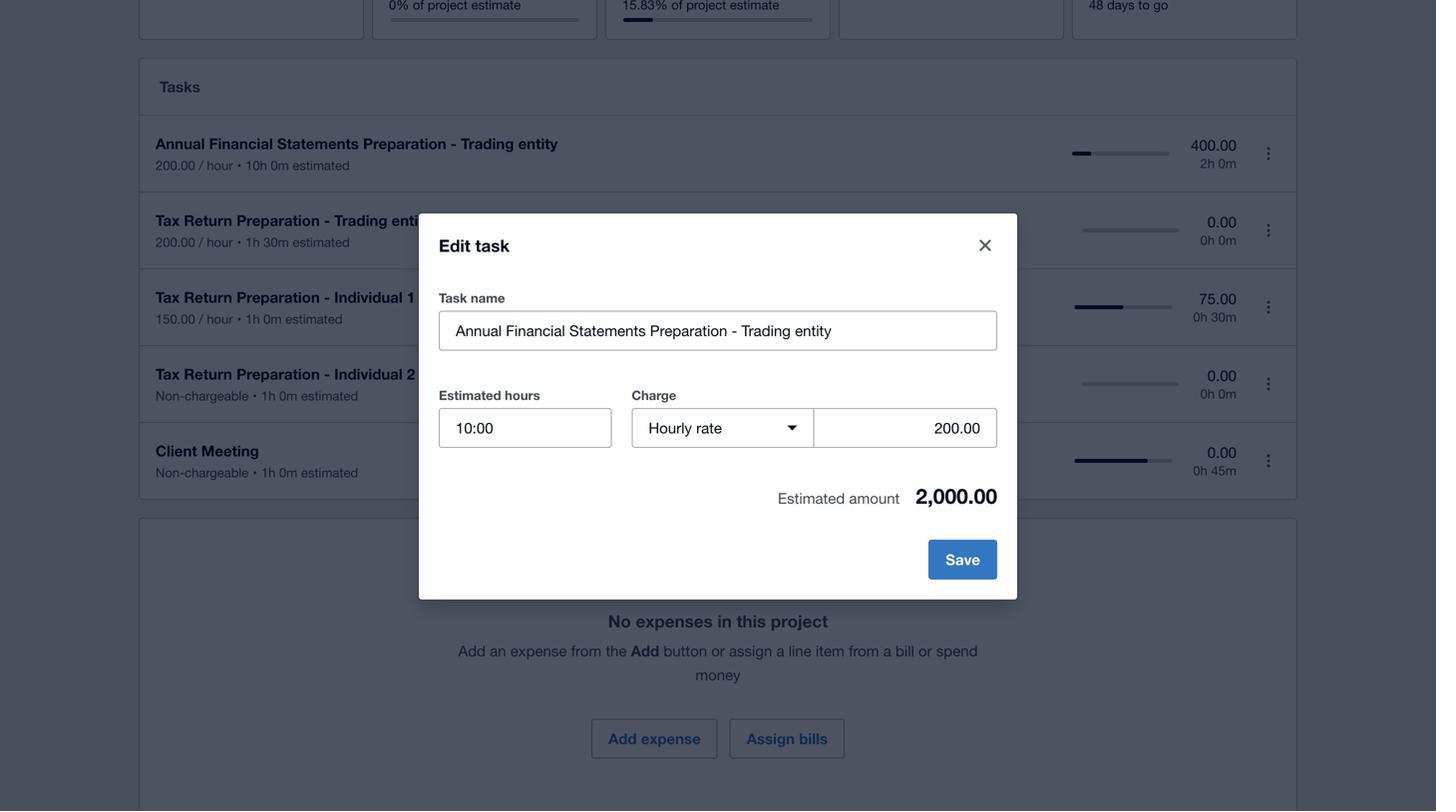 Task type: locate. For each thing, give the bounding box(es) containing it.
1 from from the left
[[571, 642, 602, 659]]

tax for tax return preparation - individual 1
[[156, 288, 180, 306]]

from
[[571, 642, 602, 659], [849, 642, 880, 659]]

estimated inside tax return preparation - individual 1 150.00 / hour • 1h 0m estimated
[[285, 311, 343, 327]]

entity
[[518, 135, 558, 153], [392, 212, 431, 229]]

1 horizontal spatial expense
[[641, 730, 701, 748]]

1 non- from the top
[[156, 388, 185, 404]]

non- down the client
[[156, 465, 185, 480]]

non-
[[156, 388, 185, 404], [156, 465, 185, 480]]

hour inside tax return preparation - trading entity 200.00 / hour • 1h 30m estimated
[[207, 234, 233, 250]]

1 vertical spatial expense
[[641, 730, 701, 748]]

return inside tax return preparation - trading entity 200.00 / hour • 1h 30m estimated
[[184, 212, 232, 229]]

return inside tax return preparation - individual 1 150.00 / hour • 1h 0m estimated
[[184, 288, 232, 306]]

task
[[439, 290, 467, 306]]

estimated
[[439, 388, 501, 403], [778, 489, 845, 507]]

0.00 up "45m"
[[1208, 444, 1237, 461]]

preparation
[[363, 135, 447, 153], [237, 212, 320, 229], [237, 288, 320, 306], [237, 365, 320, 383]]

from right item
[[849, 642, 880, 659]]

preparation down 10h
[[237, 212, 320, 229]]

1 vertical spatial 30m
[[1212, 309, 1237, 325]]

2 return from the top
[[184, 288, 232, 306]]

hour inside tax return preparation - individual 1 150.00 / hour • 1h 0m estimated
[[207, 311, 233, 327]]

3 return from the top
[[184, 365, 232, 383]]

preparation inside annual financial statements preparation - trading entity 200.00 / hour • 10h 0m estimated
[[363, 135, 447, 153]]

preparation right statements at the left top
[[363, 135, 447, 153]]

add expense
[[609, 730, 701, 748]]

400.00
[[1191, 136, 1237, 154]]

200.00 up 150.00
[[156, 234, 195, 250]]

charge group
[[632, 408, 998, 448]]

1 horizontal spatial 30m
[[1212, 309, 1237, 325]]

add
[[458, 642, 486, 659], [631, 642, 660, 660], [609, 730, 637, 748]]

0m up tax return preparation - individual 2 non-chargeable • 1h 0m estimated
[[264, 311, 282, 327]]

• inside tax return preparation - trading entity 200.00 / hour • 1h 30m estimated
[[237, 234, 242, 250]]

• down meeting
[[253, 465, 257, 480]]

hour for tax return preparation - trading entity
[[207, 234, 233, 250]]

• inside annual financial statements preparation - trading entity 200.00 / hour • 10h 0m estimated
[[237, 158, 242, 173]]

0 horizontal spatial trading
[[334, 212, 388, 229]]

2 vertical spatial 0.00
[[1208, 444, 1237, 461]]

0h for 1h
[[1194, 463, 1208, 478]]

return down annual
[[184, 212, 232, 229]]

75.00 0h 30m
[[1194, 290, 1237, 325]]

2 0.00 from the top
[[1208, 367, 1237, 384]]

-
[[451, 135, 457, 153], [324, 212, 330, 229], [324, 288, 330, 306], [324, 365, 330, 383]]

in
[[718, 611, 732, 631]]

estimated inside annual financial statements preparation - trading entity 200.00 / hour • 10h 0m estimated
[[293, 158, 350, 173]]

- for 2
[[324, 365, 330, 383]]

1 vertical spatial hour
[[207, 234, 233, 250]]

1h up tax return preparation - individual 2 non-chargeable • 1h 0m estimated
[[246, 311, 260, 327]]

annual financial statements preparation - trading entity 200.00 / hour • 10h 0m estimated
[[156, 135, 558, 173]]

1 200.00 from the top
[[156, 158, 195, 173]]

expenses
[[636, 611, 713, 631]]

expense down money
[[641, 730, 701, 748]]

a
[[777, 642, 785, 659], [884, 642, 892, 659]]

1 chargeable from the top
[[185, 388, 249, 404]]

1 horizontal spatial or
[[919, 642, 932, 659]]

0 horizontal spatial estimated
[[439, 388, 501, 403]]

2 vertical spatial return
[[184, 365, 232, 383]]

1 return from the top
[[184, 212, 232, 229]]

individual inside tax return preparation - individual 1 150.00 / hour • 1h 0m estimated
[[334, 288, 403, 306]]

bills
[[799, 730, 828, 748]]

0.00 0h 0m for entity
[[1201, 213, 1237, 248]]

chargeable down meeting
[[185, 465, 249, 480]]

2 / from the top
[[199, 234, 203, 250]]

tax return preparation - individual 2 non-chargeable • 1h 0m estimated
[[156, 365, 415, 404]]

1 vertical spatial /
[[199, 234, 203, 250]]

1 or from the left
[[712, 642, 725, 659]]

0 horizontal spatial expense
[[511, 642, 567, 659]]

2 hour from the top
[[207, 234, 233, 250]]

edit task
[[439, 235, 510, 255]]

tax down annual
[[156, 212, 180, 229]]

item
[[816, 642, 845, 659]]

0h inside 75.00 0h 30m
[[1194, 309, 1208, 325]]

assign
[[747, 730, 795, 748]]

0 vertical spatial 0.00
[[1208, 213, 1237, 231]]

• inside tax return preparation - individual 2 non-chargeable • 1h 0m estimated
[[253, 388, 257, 404]]

0h
[[1201, 232, 1215, 248], [1194, 309, 1208, 325], [1201, 386, 1215, 401], [1194, 463, 1208, 478]]

entity inside tax return preparation - trading entity 200.00 / hour • 1h 30m estimated
[[392, 212, 431, 229]]

estimated down statements at the left top
[[293, 158, 350, 173]]

chargeable
[[185, 388, 249, 404], [185, 465, 249, 480]]

2 200.00 from the top
[[156, 234, 195, 250]]

0m inside the client meeting non-chargeable • 1h 0m estimated
[[279, 465, 298, 480]]

2 tax from the top
[[156, 288, 180, 306]]

1 vertical spatial 0.00
[[1208, 367, 1237, 384]]

hour down the financial
[[207, 158, 233, 173]]

this
[[737, 611, 766, 631]]

0 horizontal spatial 30m
[[264, 234, 289, 250]]

1 tax from the top
[[156, 212, 180, 229]]

/ inside tax return preparation - individual 1 150.00 / hour • 1h 0m estimated
[[199, 311, 203, 327]]

30m down 75.00
[[1212, 309, 1237, 325]]

•
[[237, 158, 242, 173], [237, 234, 242, 250], [237, 311, 242, 327], [253, 388, 257, 404], [253, 465, 257, 480]]

1 0.00 0h 0m from the top
[[1201, 213, 1237, 248]]

0.00
[[1208, 213, 1237, 231], [1208, 367, 1237, 384], [1208, 444, 1237, 461]]

add an expense from the add button or assign a line item from a bill or spend money
[[458, 642, 978, 683]]

statements
[[277, 135, 359, 153]]

hour right 150.00
[[207, 311, 233, 327]]

0 vertical spatial return
[[184, 212, 232, 229]]

amount
[[849, 489, 900, 507]]

0 horizontal spatial or
[[712, 642, 725, 659]]

preparation down tax return preparation - trading entity 200.00 / hour • 1h 30m estimated
[[237, 288, 320, 306]]

- for 1
[[324, 288, 330, 306]]

spend
[[937, 642, 978, 659]]

1h inside tax return preparation - individual 2 non-chargeable • 1h 0m estimated
[[261, 388, 276, 404]]

0m inside tax return preparation - individual 1 150.00 / hour • 1h 0m estimated
[[264, 311, 282, 327]]

1h
[[246, 234, 260, 250], [246, 311, 260, 327], [261, 388, 276, 404], [261, 465, 276, 480]]

0.00 0h 0m down 2h
[[1201, 213, 1237, 248]]

0.00 for entity
[[1208, 213, 1237, 231]]

1 vertical spatial estimated
[[778, 489, 845, 507]]

chargeable up meeting
[[185, 388, 249, 404]]

0 vertical spatial expense
[[511, 642, 567, 659]]

0 vertical spatial individual
[[334, 288, 403, 306]]

return
[[184, 212, 232, 229], [184, 288, 232, 306], [184, 365, 232, 383]]

return for tax return preparation - individual 2
[[184, 365, 232, 383]]

0.00 for 1h
[[1208, 444, 1237, 461]]

1 horizontal spatial estimated
[[778, 489, 845, 507]]

1 horizontal spatial entity
[[518, 135, 558, 153]]

estimated inside tax return preparation - trading entity 200.00 / hour • 1h 30m estimated
[[293, 234, 350, 250]]

expense
[[511, 642, 567, 659], [641, 730, 701, 748]]

expense right "an"
[[511, 642, 567, 659]]

tax up 150.00
[[156, 288, 180, 306]]

1 / from the top
[[199, 158, 203, 173]]

- inside tax return preparation - individual 2 non-chargeable • 1h 0m estimated
[[324, 365, 330, 383]]

estimated up the client meeting non-chargeable • 1h 0m estimated
[[301, 388, 358, 404]]

• inside the client meeting non-chargeable • 1h 0m estimated
[[253, 465, 257, 480]]

tax inside tax return preparation - trading entity 200.00 / hour • 1h 30m estimated
[[156, 212, 180, 229]]

0 vertical spatial estimated
[[439, 388, 501, 403]]

3 / from the top
[[199, 311, 203, 327]]

hourly rate
[[649, 419, 722, 436]]

1h up the client meeting non-chargeable • 1h 0m estimated
[[261, 388, 276, 404]]

estimated inside the client meeting non-chargeable • 1h 0m estimated
[[301, 465, 358, 480]]

task name
[[439, 290, 505, 306]]

1 vertical spatial 0.00 0h 0m
[[1201, 367, 1237, 401]]

individual inside tax return preparation - individual 2 non-chargeable • 1h 0m estimated
[[334, 365, 403, 383]]

0h down 75.00
[[1194, 309, 1208, 325]]

preparation inside tax return preparation - individual 1 150.00 / hour • 1h 0m estimated
[[237, 288, 320, 306]]

hourly rate button
[[632, 408, 815, 448]]

assign
[[729, 642, 773, 659]]

1 vertical spatial trading
[[334, 212, 388, 229]]

save
[[946, 551, 981, 569]]

expense inside add an expense from the add button or assign a line item from a bill or spend money
[[511, 642, 567, 659]]

individual
[[334, 288, 403, 306], [334, 365, 403, 383]]

hour for tax return preparation - individual 1
[[207, 311, 233, 327]]

0m inside annual financial statements preparation - trading entity 200.00 / hour • 10h 0m estimated
[[271, 158, 289, 173]]

2 vertical spatial /
[[199, 311, 203, 327]]

trading inside annual financial statements preparation - trading entity 200.00 / hour • 10h 0m estimated
[[461, 135, 514, 153]]

individual left 1
[[334, 288, 403, 306]]

30m
[[264, 234, 289, 250], [1212, 309, 1237, 325]]

tax for tax return preparation - trading entity
[[156, 212, 180, 229]]

3 tax from the top
[[156, 365, 180, 383]]

/ for tax return preparation - trading entity
[[199, 234, 203, 250]]

• up meeting
[[253, 388, 257, 404]]

2 individual from the top
[[334, 365, 403, 383]]

annual
[[156, 135, 205, 153]]

Estimated hours field
[[440, 409, 611, 447]]

200.00 down annual
[[156, 158, 195, 173]]

1h up tax return preparation - individual 1 150.00 / hour • 1h 0m estimated
[[246, 234, 260, 250]]

1 vertical spatial individual
[[334, 365, 403, 383]]

estimated left hours
[[439, 388, 501, 403]]

0.00 0h 0m for 2
[[1201, 367, 1237, 401]]

no expenses in this project
[[608, 611, 828, 631]]

1 vertical spatial tax
[[156, 288, 180, 306]]

return down 150.00
[[184, 365, 232, 383]]

3 hour from the top
[[207, 311, 233, 327]]

hourly
[[649, 419, 692, 436]]

0.00 inside 0.00 0h 45m
[[1208, 444, 1237, 461]]

0h left "45m"
[[1194, 463, 1208, 478]]

add inside button
[[609, 730, 637, 748]]

tax inside tax return preparation - individual 1 150.00 / hour • 1h 0m estimated
[[156, 288, 180, 306]]

tax
[[156, 212, 180, 229], [156, 288, 180, 306], [156, 365, 180, 383]]

30m inside tax return preparation - trading entity 200.00 / hour • 1h 30m estimated
[[264, 234, 289, 250]]

return inside tax return preparation - individual 2 non-chargeable • 1h 0m estimated
[[184, 365, 232, 383]]

or right bill
[[919, 642, 932, 659]]

the
[[606, 642, 627, 659]]

close button
[[966, 225, 1006, 265]]

1 hour from the top
[[207, 158, 233, 173]]

preparation down tax return preparation - individual 1 150.00 / hour • 1h 0m estimated
[[237, 365, 320, 383]]

0 vertical spatial non-
[[156, 388, 185, 404]]

0h up 75.00
[[1201, 232, 1215, 248]]

0m
[[1219, 155, 1237, 171], [271, 158, 289, 173], [1219, 232, 1237, 248], [264, 311, 282, 327], [1219, 386, 1237, 401], [279, 388, 298, 404], [279, 465, 298, 480]]

hours
[[505, 388, 540, 403]]

name
[[471, 290, 505, 306]]

from left the
[[571, 642, 602, 659]]

estimated down tax return preparation - individual 2 non-chargeable • 1h 0m estimated
[[301, 465, 358, 480]]

preparation for tax return preparation - individual 1
[[237, 288, 320, 306]]

0 horizontal spatial from
[[571, 642, 602, 659]]

0m right 10h
[[271, 158, 289, 173]]

0 vertical spatial trading
[[461, 135, 514, 153]]

0 vertical spatial 30m
[[264, 234, 289, 250]]

1 individual from the top
[[334, 288, 403, 306]]

2 vertical spatial tax
[[156, 365, 180, 383]]

hour up tax return preparation - individual 1 150.00 / hour • 1h 0m estimated
[[207, 234, 233, 250]]

1 0.00 from the top
[[1208, 213, 1237, 231]]

trading
[[461, 135, 514, 153], [334, 212, 388, 229]]

2 0.00 0h 0m from the top
[[1201, 367, 1237, 401]]

preparation inside tax return preparation - trading entity 200.00 / hour • 1h 30m estimated
[[237, 212, 320, 229]]

2 non- from the top
[[156, 465, 185, 480]]

2 vertical spatial hour
[[207, 311, 233, 327]]

0.00 down 75.00 0h 30m
[[1208, 367, 1237, 384]]

0m right 2h
[[1219, 155, 1237, 171]]

estimated up tax return preparation - individual 1 150.00 / hour • 1h 0m estimated
[[293, 234, 350, 250]]

2 chargeable from the top
[[185, 465, 249, 480]]

hour inside annual financial statements preparation - trading entity 200.00 / hour • 10h 0m estimated
[[207, 158, 233, 173]]

or up money
[[712, 642, 725, 659]]

project
[[771, 611, 828, 631]]

tax down 150.00
[[156, 365, 180, 383]]

non- up the client
[[156, 388, 185, 404]]

0 horizontal spatial entity
[[392, 212, 431, 229]]

0m up the client meeting non-chargeable • 1h 0m estimated
[[279, 388, 298, 404]]

0h up 0.00 0h 45m
[[1201, 386, 1215, 401]]

estimated up tax return preparation - individual 2 non-chargeable • 1h 0m estimated
[[285, 311, 343, 327]]

1h inside tax return preparation - trading entity 200.00 / hour • 1h 30m estimated
[[246, 234, 260, 250]]

- inside tax return preparation - trading entity 200.00 / hour • 1h 30m estimated
[[324, 212, 330, 229]]

estimated left amount
[[778, 489, 845, 507]]

/ for tax return preparation - individual 1
[[199, 311, 203, 327]]

a left line
[[777, 642, 785, 659]]

0 vertical spatial /
[[199, 158, 203, 173]]

0.00 0h 0m
[[1201, 213, 1237, 248], [1201, 367, 1237, 401]]

0h inside 0.00 0h 45m
[[1194, 463, 1208, 478]]

no
[[608, 611, 631, 631]]

entity inside annual financial statements preparation - trading entity 200.00 / hour • 10h 0m estimated
[[518, 135, 558, 153]]

line
[[789, 642, 812, 659]]

save button
[[929, 540, 998, 580]]

1 horizontal spatial from
[[849, 642, 880, 659]]

add right the
[[631, 642, 660, 660]]

1 vertical spatial chargeable
[[185, 465, 249, 480]]

• up tax return preparation - individual 1 150.00 / hour • 1h 0m estimated
[[237, 234, 242, 250]]

individual left 2
[[334, 365, 403, 383]]

1 vertical spatial 200.00
[[156, 234, 195, 250]]

1 vertical spatial non-
[[156, 465, 185, 480]]

200.00
[[156, 158, 195, 173], [156, 234, 195, 250]]

1 vertical spatial entity
[[392, 212, 431, 229]]

return up 150.00
[[184, 288, 232, 306]]

30m up tax return preparation - individual 1 150.00 / hour • 1h 0m estimated
[[264, 234, 289, 250]]

preparation inside tax return preparation - individual 2 non-chargeable • 1h 0m estimated
[[237, 365, 320, 383]]

or
[[712, 642, 725, 659], [919, 642, 932, 659]]

a left bill
[[884, 642, 892, 659]]

2 or from the left
[[919, 642, 932, 659]]

add left "an"
[[458, 642, 486, 659]]

preparation for tax return preparation - individual 2
[[237, 365, 320, 383]]

2 a from the left
[[884, 642, 892, 659]]

0m down tax return preparation - individual 2 non-chargeable • 1h 0m estimated
[[279, 465, 298, 480]]

1 horizontal spatial a
[[884, 642, 892, 659]]

estimated
[[293, 158, 350, 173], [293, 234, 350, 250], [285, 311, 343, 327], [301, 388, 358, 404], [301, 465, 358, 480]]

3 0.00 from the top
[[1208, 444, 1237, 461]]

- inside tax return preparation - individual 1 150.00 / hour • 1h 0m estimated
[[324, 288, 330, 306]]

0 vertical spatial 0.00 0h 0m
[[1201, 213, 1237, 248]]

0 vertical spatial hour
[[207, 158, 233, 173]]

tax return preparation - trading entity 200.00 / hour • 1h 30m estimated
[[156, 212, 431, 250]]

tax inside tax return preparation - individual 2 non-chargeable • 1h 0m estimated
[[156, 365, 180, 383]]

meeting
[[201, 442, 259, 460]]

• right 150.00
[[237, 311, 242, 327]]

200.00 inside tax return preparation - trading entity 200.00 / hour • 1h 30m estimated
[[156, 234, 195, 250]]

1 vertical spatial return
[[184, 288, 232, 306]]

add down the
[[609, 730, 637, 748]]

/ inside tax return preparation - trading entity 200.00 / hour • 1h 30m estimated
[[199, 234, 203, 250]]

1h down tax return preparation - individual 2 non-chargeable • 1h 0m estimated
[[261, 465, 276, 480]]

bill
[[896, 642, 915, 659]]

/
[[199, 158, 203, 173], [199, 234, 203, 250], [199, 311, 203, 327]]

hour
[[207, 158, 233, 173], [207, 234, 233, 250], [207, 311, 233, 327]]

0 vertical spatial entity
[[518, 135, 558, 153]]

0 vertical spatial chargeable
[[185, 388, 249, 404]]

0.00 down 2h
[[1208, 213, 1237, 231]]

chargeable inside the client meeting non-chargeable • 1h 0m estimated
[[185, 465, 249, 480]]

0.00 0h 0m down 75.00 0h 30m
[[1201, 367, 1237, 401]]

1 horizontal spatial trading
[[461, 135, 514, 153]]

0 vertical spatial 200.00
[[156, 158, 195, 173]]

0 horizontal spatial a
[[777, 642, 785, 659]]

0 vertical spatial tax
[[156, 212, 180, 229]]

• left 10h
[[237, 158, 242, 173]]

400.00 2h 0m
[[1191, 136, 1237, 171]]



Task type: vqa. For each thing, say whether or not it's contained in the screenshot.


Task type: describe. For each thing, give the bounding box(es) containing it.
1
[[407, 288, 415, 306]]

0h for 1
[[1194, 309, 1208, 325]]

0m inside "400.00 2h 0m"
[[1219, 155, 1237, 171]]

2 from from the left
[[849, 642, 880, 659]]

• inside tax return preparation - individual 1 150.00 / hour • 1h 0m estimated
[[237, 311, 242, 327]]

estimated inside tax return preparation - individual 2 non-chargeable • 1h 0m estimated
[[301, 388, 358, 404]]

expense inside button
[[641, 730, 701, 748]]

estimated for estimated amount
[[778, 489, 845, 507]]

an
[[490, 642, 506, 659]]

add for expense
[[609, 730, 637, 748]]

rate
[[696, 419, 722, 436]]

0.00 for 2
[[1208, 367, 1237, 384]]

edit task dialog
[[419, 214, 1018, 600]]

tax return preparation - individual 1 150.00 / hour • 1h 0m estimated
[[156, 288, 415, 327]]

75.00
[[1200, 290, 1237, 307]]

preparation for tax return preparation - trading entity
[[237, 212, 320, 229]]

1 a from the left
[[777, 642, 785, 659]]

0.00 field
[[815, 409, 997, 447]]

10h
[[246, 158, 267, 173]]

individual for 2
[[334, 365, 403, 383]]

1h inside the client meeting non-chargeable • 1h 0m estimated
[[261, 465, 276, 480]]

2h
[[1201, 155, 1215, 171]]

assign bills
[[747, 730, 828, 748]]

task
[[475, 235, 510, 255]]

1h inside tax return preparation - individual 1 150.00 / hour • 1h 0m estimated
[[246, 311, 260, 327]]

Name or choose task field
[[440, 312, 997, 350]]

- for entity
[[324, 212, 330, 229]]

chargeable inside tax return preparation - individual 2 non-chargeable • 1h 0m estimated
[[185, 388, 249, 404]]

individual for 1
[[334, 288, 403, 306]]

return for tax return preparation - individual 1
[[184, 288, 232, 306]]

trading inside tax return preparation - trading entity 200.00 / hour • 1h 30m estimated
[[334, 212, 388, 229]]

return for tax return preparation - trading entity
[[184, 212, 232, 229]]

estimated amount
[[778, 489, 900, 507]]

0.00 0h 45m
[[1194, 444, 1237, 478]]

0m up 75.00
[[1219, 232, 1237, 248]]

- inside annual financial statements preparation - trading entity 200.00 / hour • 10h 0m estimated
[[451, 135, 457, 153]]

tasks
[[160, 78, 200, 96]]

tax for tax return preparation - individual 2
[[156, 365, 180, 383]]

0m inside tax return preparation - individual 2 non-chargeable • 1h 0m estimated
[[279, 388, 298, 404]]

45m
[[1212, 463, 1237, 478]]

add for an
[[458, 642, 486, 659]]

financial
[[209, 135, 273, 153]]

150.00
[[156, 311, 195, 327]]

non- inside tax return preparation - individual 2 non-chargeable • 1h 0m estimated
[[156, 388, 185, 404]]

/ inside annual financial statements preparation - trading entity 200.00 / hour • 10h 0m estimated
[[199, 158, 203, 173]]

0h for entity
[[1201, 232, 1215, 248]]

charge
[[632, 388, 677, 403]]

non- inside the client meeting non-chargeable • 1h 0m estimated
[[156, 465, 185, 480]]

assign bills link
[[730, 719, 845, 759]]

2
[[407, 365, 415, 383]]

client
[[156, 442, 197, 460]]

close image
[[980, 239, 992, 251]]

0h for 2
[[1201, 386, 1215, 401]]

30m inside 75.00 0h 30m
[[1212, 309, 1237, 325]]

0m up 0.00 0h 45m
[[1219, 386, 1237, 401]]

add expense button
[[592, 719, 718, 759]]

200.00 inside annual financial statements preparation - trading entity 200.00 / hour • 10h 0m estimated
[[156, 158, 195, 173]]

estimated hours
[[439, 388, 540, 403]]

button
[[664, 642, 707, 659]]

estimated for estimated hours
[[439, 388, 501, 403]]

edit
[[439, 235, 471, 255]]

client meeting non-chargeable • 1h 0m estimated
[[156, 442, 358, 480]]

2,000.00
[[916, 483, 998, 508]]

money
[[696, 666, 741, 683]]



